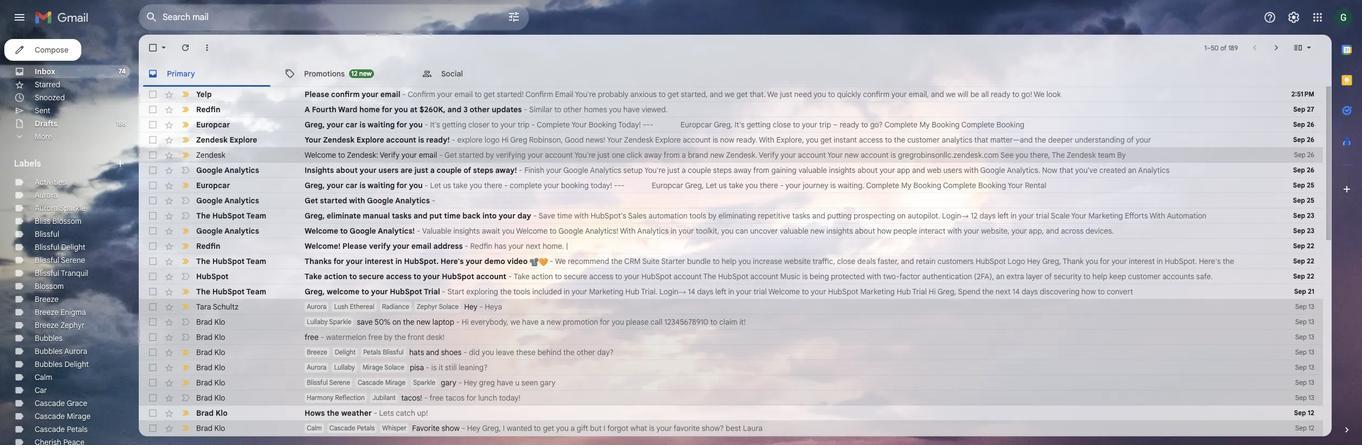 Task type: locate. For each thing, give the bounding box(es) containing it.
greg, left 'eliminate'
[[305, 211, 325, 221]]

23 ͏ from the left
[[611, 241, 613, 251]]

it's up ready.
[[735, 120, 745, 130]]

please confirm your email - confirm your email to get started! confirm email you're probably anxious to get started, and we get that. we just need you to quickly confirm your email, and we will be all ready to go! we look
[[305, 89, 1061, 99]]

1 vertical spatial calm
[[307, 424, 322, 432]]

away down zendesk.
[[734, 165, 752, 175]]

row containing hubspot
[[139, 269, 1324, 284]]

0 vertical spatial zephyr
[[417, 303, 438, 311]]

a left gift
[[571, 424, 575, 433]]

booking
[[561, 181, 589, 190]]

zendesk down yelp
[[196, 135, 228, 145]]

sep for 18th row from the bottom of the page
[[1294, 181, 1306, 189]]

1 vertical spatial google analytics
[[196, 196, 259, 206]]

0 horizontal spatial cascade petals
[[35, 425, 88, 434]]

delight up 'blissful serene' link at left bottom
[[61, 242, 85, 252]]

1 vertical spatial an
[[997, 272, 1005, 281]]

0 vertical spatial today!
[[591, 181, 613, 190]]

28 ͏ from the left
[[621, 241, 623, 251]]

other for 3
[[470, 105, 490, 114]]

14
[[688, 287, 696, 297], [1013, 287, 1020, 297]]

lush
[[334, 303, 348, 311]]

3 brad klo from the top
[[196, 348, 225, 357]]

serene inside row
[[329, 379, 350, 387]]

blissful down blissful link
[[35, 242, 59, 252]]

have up these
[[522, 317, 539, 327]]

0 horizontal spatial getting
[[442, 120, 467, 130]]

retain
[[916, 257, 936, 266]]

your up welcome
[[346, 257, 363, 266]]

1 horizontal spatial next
[[996, 287, 1011, 297]]

gmail image
[[35, 7, 94, 28]]

1 horizontal spatial help
[[1093, 272, 1108, 281]]

help
[[722, 257, 737, 266], [1093, 272, 1108, 281]]

26 for greg, your car is waiting for you - it's getting closer to your trip - complete your booking today! --- ‌ ‌ ‌ ‌ ‌ ‌ ‌ ‌ ‌ ‌ ‌ ‌ ‌ europcar greg, it's getting close to your trip – ready to go? complete my booking complete booking
[[1307, 120, 1315, 129]]

explore
[[457, 135, 483, 145]]

you've
[[1076, 165, 1098, 175]]

sep 26 for insights about your users are just a couple of steps away! - finish your google analytics setup you're just a couple steps away from gaining valuable insights about your app and web users with google analytics. now that you've created an analytics
[[1294, 166, 1315, 174]]

deals
[[858, 257, 876, 266]]

please
[[626, 317, 649, 327]]

breeze down the watermelon
[[307, 348, 327, 356]]

1 horizontal spatial confirm
[[526, 89, 553, 99]]

advanced search options image
[[503, 6, 525, 28]]

0 horizontal spatial trip
[[518, 120, 530, 130]]

📽️ image
[[530, 258, 539, 267]]

brad klo for gary
[[196, 378, 225, 388]]

calm down the hows
[[307, 424, 322, 432]]

26 for your zendesk explore account is ready! - explore logo hi greg robinson, good news! your zendesk explore account is now ready. with explore, you get instant access to the customer analytics that matter—and the deeper understanding of your
[[1307, 136, 1315, 144]]

couple down ready!
[[437, 165, 462, 175]]

calm up car
[[35, 373, 52, 382]]

whisper
[[382, 424, 407, 432]]

0 horizontal spatial by
[[384, 332, 393, 342]]

5 brad from the top
[[196, 378, 213, 388]]

2 bubbles from the top
[[35, 347, 63, 356]]

2 horizontal spatial explore
[[656, 135, 681, 145]]

delight for bubbles delight
[[65, 360, 89, 369]]

that right analytics
[[975, 135, 989, 145]]

1 vertical spatial please
[[343, 241, 367, 251]]

today! right booking
[[591, 181, 613, 190]]

1 vertical spatial started
[[320, 196, 347, 206]]

0 horizontal spatial analytics!
[[378, 226, 415, 236]]

54 ͏ from the left
[[671, 241, 673, 251]]

other left day?
[[577, 348, 596, 357]]

booking down "see"
[[979, 181, 1007, 190]]

gary right seen
[[540, 378, 556, 388]]

just
[[780, 89, 793, 99], [598, 150, 610, 160], [415, 165, 428, 175], [668, 165, 680, 175]]

your up across
[[1072, 211, 1087, 221]]

interact
[[920, 226, 946, 236]]

booking up news!
[[589, 120, 617, 130]]

0 horizontal spatial confirm
[[408, 89, 435, 99]]

0 horizontal spatial login→
[[660, 287, 686, 297]]

1 23 from the top
[[1308, 212, 1315, 220]]

your left favorite
[[657, 424, 672, 433]]

the hubspot team for greg, welcome to your hubspot trial - start exploring the tools included in your marketing hub trial. login→ 14 days left in your trial welcome to your hubspot marketing hub trial hi greg, spend the next 14 days discovering how to convert
[[196, 287, 266, 297]]

solace for mirage solace
[[385, 363, 405, 371]]

1 horizontal spatial my
[[920, 120, 930, 130]]

trial up app,
[[1036, 211, 1050, 221]]

13 row from the top
[[139, 269, 1324, 284]]

lullaby inside lullaby sparkle save 50% on the new laptop - hi everybody, we have a new promotion for you please call 12345678910 to claim it!
[[307, 318, 328, 326]]

blissful serene up the harmony reflection
[[307, 379, 350, 387]]

24 ͏ from the left
[[613, 241, 615, 251]]

petals inside labels "navigation"
[[67, 425, 88, 434]]

sep 25 for greg, your car is waiting for you - let us take you there - complete your booking today! --- ‌ ‌ ‌ ‌ ‌ ‌ ‌ ‌ ‌ ‌ ‌ ‌ ‌ europcar greg, let us take you there - your journey is waiting. complete my booking complete booking your rental
[[1294, 181, 1315, 189]]

0 horizontal spatial away
[[645, 150, 662, 160]]

breeze down breeze link
[[35, 307, 59, 317]]

3 brad from the top
[[196, 348, 213, 357]]

0 vertical spatial 25
[[1307, 181, 1315, 189]]

in up radiance
[[396, 257, 402, 266]]

1 horizontal spatial cascade mirage
[[358, 379, 406, 387]]

lullaby for lullaby
[[334, 363, 355, 371]]

and right app
[[913, 165, 926, 175]]

None checkbox
[[148, 119, 158, 130], [148, 134, 158, 145], [148, 180, 158, 191], [148, 210, 158, 221], [148, 241, 158, 252], [148, 256, 158, 267], [148, 286, 158, 297], [148, 302, 158, 312], [148, 377, 158, 388], [148, 393, 158, 403], [148, 119, 158, 130], [148, 134, 158, 145], [148, 180, 158, 191], [148, 210, 158, 221], [148, 241, 158, 252], [148, 256, 158, 267], [148, 286, 158, 297], [148, 302, 158, 312], [148, 377, 158, 388], [148, 393, 158, 403]]

mirage inside labels "navigation"
[[67, 412, 91, 421]]

row containing zendesk explore
[[139, 132, 1324, 148]]

0 vertical spatial sep 25
[[1294, 181, 1315, 189]]

66 ͏ from the left
[[695, 241, 697, 251]]

here's up safe.
[[1200, 257, 1221, 266]]

we right go! at the top of page
[[1034, 89, 1045, 99]]

exploring
[[467, 287, 498, 297]]

1 car from the top
[[346, 120, 358, 130]]

0 vertical spatial trial
[[1036, 211, 1050, 221]]

days down "layer"
[[1022, 287, 1038, 297]]

radiance
[[382, 303, 409, 311]]

brad klo
[[196, 317, 225, 327], [196, 332, 225, 342], [196, 348, 225, 357], [196, 363, 225, 373], [196, 378, 225, 388], [196, 393, 225, 403], [196, 408, 228, 418], [196, 424, 225, 433]]

2 horizontal spatial have
[[624, 105, 640, 114]]

0 vertical spatial 22
[[1308, 242, 1315, 250]]

sep 27
[[1294, 105, 1315, 113]]

other for the
[[577, 348, 596, 357]]

breeze up bubbles 'link'
[[35, 321, 59, 330]]

1 horizontal spatial hubspot.
[[1165, 257, 1198, 266]]

music
[[781, 272, 801, 281]]

sep 26 for your zendesk explore account is ready! - explore logo hi greg robinson, good news! your zendesk explore account is now ready. with explore, you get instant access to the customer analytics that matter—and the deeper understanding of your
[[1294, 136, 1315, 144]]

login→
[[943, 211, 969, 221], [660, 287, 686, 297]]

1 horizontal spatial confirm
[[864, 89, 890, 99]]

0 horizontal spatial tasks
[[392, 211, 412, 221]]

3 22 from the top
[[1308, 272, 1315, 280]]

20 ͏ from the left
[[605, 241, 607, 251]]

sep for 11th row
[[1294, 242, 1306, 250]]

71 ͏ from the left
[[704, 241, 706, 251]]

booking down the web
[[914, 181, 942, 190]]

welcome!
[[305, 241, 341, 251]]

2 vertical spatial google analytics
[[196, 226, 259, 236]]

0 horizontal spatial hubspot.
[[404, 257, 439, 266]]

zephyr inside labels "navigation"
[[61, 321, 85, 330]]

insights
[[829, 165, 856, 175], [454, 226, 480, 236], [827, 226, 853, 236]]

cascade for cascade grace link
[[35, 399, 65, 408]]

sep 23 for greg, eliminate manual tasks and put time back into your day - save time with hubspot's sales automation tools by eliminating repetitive tasks and putting prospecting on autopilot. login→ 12 days left in your trial scale your marketing efforts with automation
[[1294, 212, 1315, 220]]

0 horizontal spatial have
[[497, 378, 514, 388]]

tab list containing primary
[[139, 61, 1332, 87]]

2 interest from the left
[[1130, 257, 1156, 266]]

show
[[442, 424, 460, 433]]

blissful serene link
[[35, 255, 85, 265]]

20 row from the top
[[139, 375, 1324, 390]]

1 vertical spatial zephyr
[[61, 321, 85, 330]]

bubbles for aurora
[[35, 347, 63, 356]]

3 team from the top
[[246, 287, 266, 297]]

0 vertical spatial help
[[722, 257, 737, 266]]

left up website,
[[998, 211, 1009, 221]]

8 brad klo from the top
[[196, 424, 225, 433]]

sep for eighth row from the top
[[1294, 196, 1306, 204]]

23 for welcome to google analytics! - valuable insights await you welcome to google analytics! with analytics in your toolkit, you can uncover valuable new insights about how people interact with your website, your app, and across devices.
[[1308, 227, 1315, 235]]

sent
[[35, 106, 50, 116]]

greg, down insights
[[305, 181, 325, 190]]

0 horizontal spatial ready
[[840, 120, 860, 130]]

lush ethereal
[[334, 303, 375, 311]]

2 sep 13 from the top
[[1296, 318, 1315, 326]]

2 google analytics from the top
[[196, 196, 259, 206]]

verify up gaining on the top of the page
[[759, 150, 779, 160]]

similar
[[530, 105, 553, 114]]

laura
[[743, 424, 763, 433]]

2 hub from the left
[[897, 287, 911, 297]]

1 ͏ from the left
[[568, 241, 570, 251]]

2 secure from the left
[[564, 272, 588, 281]]

customers
[[938, 257, 974, 266]]

delight down bubbles aurora
[[65, 360, 89, 369]]

customer up gregrobinsonllc.zendesk.com
[[908, 135, 940, 145]]

1 trial from the left
[[424, 287, 440, 297]]

1 horizontal spatial solace
[[439, 303, 459, 311]]

0 horizontal spatial action
[[324, 272, 347, 281]]

1 vertical spatial blissful serene
[[307, 379, 350, 387]]

58 ͏ from the left
[[679, 241, 681, 251]]

0 horizontal spatial tools
[[514, 287, 531, 297]]

sales
[[628, 211, 647, 221]]

0 vertical spatial started
[[459, 150, 484, 160]]

0 horizontal spatial gary
[[441, 378, 457, 388]]

1 vertical spatial sparkle
[[329, 318, 352, 326]]

calm inside labels "navigation"
[[35, 373, 52, 382]]

1 hub from the left
[[626, 287, 640, 297]]

zendesk up you've
[[1067, 150, 1096, 160]]

cascade mirage inside labels "navigation"
[[35, 412, 91, 421]]

have left u
[[497, 378, 514, 388]]

more image
[[202, 42, 213, 53]]

greg, your car is waiting for you - let us take you there - complete your booking today! --- ‌ ‌ ‌ ‌ ‌ ‌ ‌ ‌ ‌ ‌ ‌ ‌ ‌ europcar greg, let us take you there - your journey is waiting. complete my booking complete booking your rental
[[305, 181, 1047, 190]]

0 horizontal spatial confirm
[[331, 89, 360, 99]]

1 explore from the left
[[230, 135, 257, 145]]

prospecting
[[854, 211, 896, 221]]

hubspot's
[[591, 211, 627, 221]]

24 row from the top
[[139, 436, 1324, 445]]

4 row from the top
[[139, 132, 1324, 148]]

38 ͏ from the left
[[640, 241, 642, 251]]

breeze link
[[35, 294, 59, 304]]

an
[[1129, 165, 1137, 175], [997, 272, 1005, 281]]

1 trip from the left
[[518, 120, 530, 130]]

sparkle inside lullaby sparkle save 50% on the new laptop - hi everybody, we have a new promotion for you please call 12345678910 to claim it!
[[329, 318, 352, 326]]

account down go?
[[861, 150, 889, 160]]

6 ͏ from the left
[[578, 241, 580, 251]]

yelp
[[196, 89, 212, 99]]

of up get started with google analytics - ‌ ‌ ‌ ‌ ‌ ‌ ‌ ‌ ‌ ‌ ‌ ‌ ‌ ‌ ‌ ‌ ‌ ‌ ‌ ‌ ‌ ‌ ‌ ‌ ‌ ‌ ‌ ‌ ‌ ‌ ‌ ‌ ‌ ‌ ‌ ‌ ‌ ‌ ‌ ‌ ‌ ‌ ‌ ‌ ‌ ‌ ‌ ‌ ‌ ‌ ‌ ‌ ‌ ‌ ‌ ‌ ‌ ‌ ‌ ‌ ‌ ‌ ‌ ‌ ‌ ‌ ‌ ‌ ‌ ‌ ‌ ‌ ‌ ‌ ‌ ‌ ‌ ‌ ‌ ‌ ‌ ‌ ‌ ‌ ‌ ‌ ‌ ‌ ‌ ‌ ‌ ‌ ‌ ‌ ‌ ‌ ‌ ‌ ‌ ‌ ‌
[[464, 165, 471, 175]]

greg, left wanted
[[482, 424, 501, 433]]

2 getting from the left
[[747, 120, 771, 130]]

what
[[631, 424, 648, 433]]

your down gaining on the top of the page
[[786, 181, 801, 190]]

confirm
[[408, 89, 435, 99], [526, 89, 553, 99]]

social tab
[[413, 61, 550, 87]]

labels navigation
[[0, 35, 139, 445]]

serene up tranquil
[[61, 255, 85, 265]]

1 vertical spatial sep 22
[[1294, 257, 1315, 265]]

klo for pisa
[[215, 363, 225, 373]]

waiting for let us take you there - complete your booking today! --- ‌ ‌ ‌ ‌ ‌ ‌ ‌ ‌ ‌ ‌ ‌ ‌ ‌ europcar greg, let us take you there - your journey is waiting. complete my booking complete booking your rental
[[368, 181, 395, 190]]

for up keep
[[1100, 257, 1110, 266]]

188
[[116, 119, 126, 127]]

hi for lullaby sparkle save 50% on the new laptop - hi everybody, we have a new promotion for you please call 12345678910 to claim it!
[[462, 317, 469, 327]]

trial down take action to secure access to your hubspot account - take action to secure access to your hubspot account the hubspot account music is being protected with two-factor authentication (2fa), an extra layer of security to help keep customer accounts safe.
[[754, 287, 767, 297]]

call
[[651, 317, 663, 327]]

row
[[139, 87, 1324, 102], [139, 102, 1324, 117], [139, 117, 1324, 132], [139, 132, 1324, 148], [139, 148, 1324, 163], [139, 163, 1324, 178], [139, 178, 1324, 193], [139, 193, 1324, 208], [139, 208, 1324, 223], [139, 223, 1324, 239], [139, 239, 1324, 254], [139, 254, 1324, 269], [139, 269, 1324, 284], [139, 284, 1324, 299], [139, 299, 1324, 315], [139, 315, 1324, 330], [139, 330, 1324, 345], [139, 345, 1324, 360], [139, 360, 1324, 375], [139, 375, 1324, 390], [139, 390, 1324, 406], [139, 406, 1324, 421], [139, 421, 1324, 436], [139, 436, 1324, 445]]

lullaby for lullaby sparkle save 50% on the new laptop - hi everybody, we have a new promotion for you please call 12345678910 to claim it!
[[307, 318, 328, 326]]

None checkbox
[[148, 42, 158, 53], [148, 89, 158, 100], [148, 104, 158, 115], [148, 150, 158, 161], [148, 165, 158, 176], [148, 195, 158, 206], [148, 226, 158, 236], [148, 271, 158, 282], [148, 317, 158, 328], [148, 332, 158, 343], [148, 347, 158, 358], [148, 362, 158, 373], [148, 408, 158, 419], [148, 423, 158, 434], [148, 42, 158, 53], [148, 89, 158, 100], [148, 104, 158, 115], [148, 150, 158, 161], [148, 165, 158, 176], [148, 195, 158, 206], [148, 226, 158, 236], [148, 271, 158, 282], [148, 317, 158, 328], [148, 332, 158, 343], [148, 347, 158, 358], [148, 362, 158, 373], [148, 408, 158, 419], [148, 423, 158, 434]]

breeze for breeze link
[[35, 294, 59, 304]]

cascade grace link
[[35, 399, 87, 408]]

the
[[894, 135, 906, 145], [1035, 135, 1047, 145], [611, 257, 623, 266], [1223, 257, 1235, 266], [500, 287, 512, 297], [983, 287, 994, 297], [403, 317, 415, 327], [395, 332, 406, 342], [564, 348, 575, 357], [327, 408, 339, 418]]

bubbles for delight
[[35, 360, 63, 369]]

- we recommend the crm suite starter bundle to help you increase website traffic, close deals faster, and retain customers hubspot logo hey greg, thank you for your interest in hubspot. here's the
[[548, 257, 1235, 266]]

devices.
[[1086, 226, 1115, 236]]

1 google analytics from the top
[[196, 165, 259, 175]]

1 vertical spatial from
[[754, 165, 770, 175]]

0 horizontal spatial close
[[773, 120, 791, 130]]

blissful tranquil
[[35, 268, 88, 278]]

1 there from the left
[[484, 181, 503, 190]]

trial up zephyr solace
[[424, 287, 440, 297]]

1 secure from the left
[[359, 272, 384, 281]]

scale
[[1051, 211, 1070, 221]]

0 vertical spatial hi
[[502, 135, 509, 145]]

bubbles
[[35, 334, 63, 343], [35, 347, 63, 356], [35, 360, 63, 369]]

76 ͏ from the left
[[714, 241, 716, 251]]

26 for insights about your users are just a couple of steps away! - finish your google analytics setup you're just a couple steps away from gaining valuable insights about your app and web users with google analytics. now that you've created an analytics
[[1307, 166, 1315, 174]]

1 interest from the left
[[365, 257, 394, 266]]

waiting for it's getting closer to your trip - complete your booking today! --- ‌ ‌ ‌ ‌ ‌ ‌ ‌ ‌ ‌ ‌ ‌ ‌ ‌ europcar greg, it's getting close to your trip – ready to go? complete my booking complete booking
[[368, 120, 395, 130]]

0 vertical spatial sep 12
[[1295, 409, 1315, 417]]

let down insights about your users are just a couple of steps away! - finish your google analytics setup you're just a couple steps away from gaining valuable insights about your app and web users with google analytics. now that you've created an analytics
[[706, 181, 717, 190]]

0 horizontal spatial how
[[878, 226, 892, 236]]

action up welcome
[[324, 272, 347, 281]]

breeze for breeze zephyr
[[35, 321, 59, 330]]

10 row from the top
[[139, 223, 1324, 239]]

blossom
[[52, 216, 81, 226], [35, 281, 64, 291]]

2 steps from the left
[[713, 165, 732, 175]]

1 vertical spatial you're
[[575, 150, 596, 160]]

2 tasks from the left
[[793, 211, 811, 221]]

cascade petals inside row
[[330, 424, 375, 432]]

2 vertical spatial the hubspot team
[[196, 287, 266, 297]]

your zendesk explore account is ready! - explore logo hi greg robinson, good news! your zendesk explore account is now ready. with explore, you get instant access to the customer analytics that matter—and the deeper understanding of your
[[305, 135, 1152, 145]]

sparkle for lullaby
[[329, 318, 352, 326]]

your left toolkit,
[[679, 226, 694, 236]]

zephyr
[[417, 303, 438, 311], [61, 321, 85, 330]]

in up claim
[[729, 287, 735, 297]]

13 ͏ from the left
[[592, 241, 594, 251]]

greg,
[[305, 120, 325, 130], [714, 120, 733, 130], [305, 181, 325, 190], [685, 181, 704, 190], [305, 211, 325, 221], [1043, 257, 1062, 266], [305, 287, 325, 297], [938, 287, 957, 297], [482, 424, 501, 433]]

3 ͏ from the left
[[572, 241, 574, 251]]

breeze enigma link
[[35, 307, 86, 317]]

0 horizontal spatial here's
[[441, 257, 464, 266]]

analytics
[[224, 165, 259, 175], [590, 165, 622, 175], [1139, 165, 1170, 175], [224, 196, 259, 206], [395, 196, 430, 206], [224, 226, 259, 236], [638, 226, 669, 236]]

in right included
[[564, 287, 570, 297]]

1 time from the left
[[444, 211, 461, 221]]

brad for hats
[[196, 348, 213, 357]]

keep
[[1110, 272, 1127, 281]]

blissful serene inside row
[[307, 379, 350, 387]]

it's
[[430, 120, 440, 130], [735, 120, 745, 130]]

sep for row containing zendesk explore
[[1294, 136, 1306, 144]]

primary
[[167, 69, 195, 78]]

sparkle inside labels "navigation"
[[59, 203, 85, 213]]

1 here's from the left
[[441, 257, 464, 266]]

i right but
[[604, 424, 606, 433]]

1 vertical spatial have
[[522, 317, 539, 327]]

2 car from the top
[[346, 181, 358, 190]]

1 horizontal spatial we
[[768, 89, 778, 99]]

car
[[346, 120, 358, 130], [346, 181, 358, 190]]

0 horizontal spatial an
[[997, 272, 1005, 281]]

with down sales
[[620, 226, 636, 236]]

main content
[[139, 35, 1332, 445]]

breeze zephyr
[[35, 321, 85, 330]]

hubspot
[[212, 211, 245, 221], [212, 257, 245, 266], [976, 257, 1006, 266], [196, 272, 229, 281], [442, 272, 474, 281], [642, 272, 672, 281], [719, 272, 749, 281], [212, 287, 245, 297], [390, 287, 422, 297], [829, 287, 859, 297]]

73 ͏ from the left
[[708, 241, 710, 251]]

0 horizontal spatial today!
[[499, 393, 521, 403]]

0 vertical spatial left
[[998, 211, 1009, 221]]

sparkle for aurora
[[59, 203, 85, 213]]

zendesk up zendesk:
[[323, 135, 355, 145]]

70 ͏ from the left
[[702, 241, 704, 251]]

0 horizontal spatial couple
[[437, 165, 462, 175]]

sep for row containing zendesk
[[1295, 151, 1306, 159]]

1 vertical spatial sep 23
[[1294, 227, 1315, 235]]

1 25 from the top
[[1307, 181, 1315, 189]]

best
[[726, 424, 741, 433]]

zephyr down "enigma"
[[61, 321, 85, 330]]

1 22 from the top
[[1308, 242, 1315, 250]]

0 vertical spatial get
[[445, 150, 457, 160]]

sep 25
[[1294, 181, 1315, 189], [1294, 196, 1315, 204]]

25 for greg, your car is waiting for you - let us take you there - complete your booking today! --- ‌ ‌ ‌ ‌ ‌ ‌ ‌ ‌ ‌ ‌ ‌ ‌ ‌ europcar greg, let us take you there - your journey is waiting. complete my booking complete booking your rental
[[1307, 181, 1315, 189]]

cascade mirage inside row
[[358, 379, 406, 387]]

-
[[403, 89, 406, 99], [524, 105, 528, 114], [425, 120, 428, 130], [532, 120, 535, 130], [643, 120, 647, 130], [647, 120, 650, 130], [650, 120, 654, 130], [452, 135, 455, 145], [439, 150, 443, 160], [519, 165, 523, 175], [425, 181, 428, 190], [505, 181, 508, 190], [614, 181, 618, 190], [618, 181, 621, 190], [621, 181, 625, 190], [780, 181, 784, 190], [432, 196, 436, 206], [533, 211, 537, 221], [417, 226, 420, 236], [465, 241, 469, 251], [550, 257, 554, 266], [508, 272, 512, 281], [442, 287, 446, 297], [480, 302, 483, 312], [456, 317, 460, 327], [321, 332, 324, 342], [464, 348, 467, 357], [426, 363, 430, 373], [459, 378, 462, 388], [424, 393, 428, 403], [374, 408, 377, 418], [462, 424, 465, 433]]

2 here's from the left
[[1200, 257, 1221, 266]]

sep 21
[[1295, 287, 1315, 296]]

hi right "laptop"
[[462, 317, 469, 327]]

brad for favorite
[[196, 424, 213, 433]]

time
[[444, 211, 461, 221], [557, 211, 573, 221]]

1 hubspot. from the left
[[404, 257, 439, 266]]

welcome! please verify your email address - redfin has your next home. | ͏ ͏ ͏ ͏ ͏ ͏ ͏ ͏ ͏ ͏ ͏ ͏ ͏ ͏ ͏ ͏ ͏ ͏ ͏ ͏ ͏ ͏ ͏ ͏ ͏ ͏ ͏ ͏ ͏ ͏ ͏ ͏ ͏ ͏ ͏ ͏ ͏ ͏ ͏ ͏ ͏ ͏ ͏ ͏ ͏ ͏ ͏ ͏ ͏ ͏ ͏ ͏ ͏ ͏ ͏ ͏ ͏ ͏ ͏ ͏ ͏ ͏ ͏ ͏ ͏ ͏ ͏ ͏ ͏ ͏ ͏ ͏ ͏ ͏ ͏ ͏ ͏ ͏ ͏ ͏ ͏ ͏ ͏ ͏ ͏ ͏
[[305, 241, 736, 251]]

tacos!
[[401, 393, 422, 403]]

tab list
[[1332, 35, 1363, 406], [139, 61, 1332, 87]]

your down updates
[[501, 120, 516, 130]]

2 vertical spatial mirage
[[67, 412, 91, 421]]

0 horizontal spatial please
[[305, 89, 329, 99]]

next down extra
[[996, 287, 1011, 297]]

eliminate
[[327, 211, 361, 221]]

take down video
[[514, 272, 530, 281]]

2 sep 23 from the top
[[1294, 227, 1315, 235]]

for right promotion
[[600, 317, 610, 327]]

users
[[379, 165, 399, 175], [944, 165, 963, 175]]

cascade mirage up cascade petals link
[[35, 412, 91, 421]]

sep 23 for welcome to google analytics! - valuable insights await you welcome to google analytics! with analytics in your toolkit, you can uncover valuable new insights about how people interact with your website, your app, and across devices.
[[1294, 227, 1315, 235]]

2 horizontal spatial with
[[1150, 211, 1166, 221]]

26 for welcome to zendesk: verify your email - get started by verifying your account you're just one click away from a brand new zendesk. verify your account your new account is gregrobinsonllc.zendesk.com see you there, the zendesk team by
[[1308, 151, 1315, 159]]

ready right –
[[840, 120, 860, 130]]

1 horizontal spatial by
[[486, 150, 494, 160]]

22 for welcome! please verify your email address - redfin has your next home. | ͏ ͏ ͏ ͏ ͏ ͏ ͏ ͏ ͏ ͏ ͏ ͏ ͏ ͏ ͏ ͏ ͏ ͏ ͏ ͏ ͏ ͏ ͏ ͏ ͏ ͏ ͏ ͏ ͏ ͏ ͏ ͏ ͏ ͏ ͏ ͏ ͏ ͏ ͏ ͏ ͏ ͏ ͏ ͏ ͏ ͏ ͏ ͏ ͏ ͏ ͏ ͏ ͏ ͏ ͏ ͏ ͏ ͏ ͏ ͏ ͏ ͏ ͏ ͏ ͏ ͏ ͏ ͏ ͏ ͏ ͏ ͏ ͏ ͏ ͏ ͏ ͏ ͏ ͏ ͏ ͏ ͏ ͏ ͏ ͏ ͏
[[1308, 242, 1315, 250]]

autopilot.
[[908, 211, 941, 221]]

41 ͏ from the left
[[646, 241, 648, 251]]

home.
[[543, 241, 564, 251]]

valuable up journey
[[799, 165, 828, 175]]

0 vertical spatial lullaby
[[307, 318, 328, 326]]

new up home
[[359, 69, 372, 77]]

0 horizontal spatial from
[[664, 150, 680, 160]]

1 horizontal spatial hi
[[502, 135, 509, 145]]

team for greg, eliminate manual tasks and put time back into your day - save time with hubspot's sales automation tools by eliminating repetitive tasks and putting prospecting on autopilot. login→ 12 days left in your trial scale your marketing efforts with automation
[[246, 211, 266, 221]]

row containing zendesk
[[139, 148, 1324, 163]]

trial down factor
[[913, 287, 927, 297]]

1 take from the left
[[305, 272, 322, 281]]

hubspot. down address
[[404, 257, 439, 266]]

take
[[305, 272, 322, 281], [514, 272, 530, 281]]

redfin
[[196, 105, 220, 114], [196, 241, 220, 251], [470, 241, 493, 251]]

2 take from the left
[[729, 181, 744, 190]]

0 horizontal spatial zephyr
[[61, 321, 85, 330]]

84 ͏ from the left
[[730, 241, 732, 251]]

2 gary from the left
[[540, 378, 556, 388]]

your down the thanks for your interest in hubspot. here's your demo video
[[423, 272, 440, 281]]

2 vertical spatial have
[[497, 378, 514, 388]]

with
[[759, 135, 775, 145], [1150, 211, 1166, 221], [620, 226, 636, 236]]

sep for 22th row
[[1295, 409, 1307, 417]]

1 horizontal spatial away
[[734, 165, 752, 175]]

cascade for "cascade mirage" link
[[35, 412, 65, 421]]

1 gary from the left
[[441, 378, 457, 388]]

sep for sixth row from the bottom
[[1296, 363, 1308, 371]]

1 vertical spatial by
[[709, 211, 717, 221]]

here's
[[441, 257, 464, 266], [1200, 257, 1221, 266]]

days up website,
[[980, 211, 996, 221]]

blissful delight
[[35, 242, 85, 252]]

0 vertical spatial sparkle
[[59, 203, 85, 213]]

1 vertical spatial blossom
[[35, 281, 64, 291]]

hows
[[305, 408, 325, 418]]

2 25 from the top
[[1307, 196, 1315, 204]]

49 ͏ from the left
[[662, 241, 664, 251]]

did
[[469, 348, 480, 357]]

1 vertical spatial delight
[[335, 348, 356, 356]]

we left the 'will'
[[946, 89, 956, 99]]

verify
[[380, 150, 400, 160], [759, 150, 779, 160]]

blissful serene down blissful delight
[[35, 255, 85, 265]]

17 row from the top
[[139, 330, 1324, 345]]

activities
[[35, 177, 66, 187]]

2 analytics! from the left
[[585, 226, 619, 236]]

free - watermelon free by the front desk!
[[305, 332, 445, 342]]

us
[[443, 181, 451, 190], [719, 181, 727, 190]]

sep for row containing hubspot
[[1294, 272, 1306, 280]]

pisa - is it still leaning?
[[410, 363, 488, 373]]

serene inside labels "navigation"
[[61, 255, 85, 265]]

valuable
[[799, 165, 828, 175], [780, 226, 809, 236]]

i left wanted
[[503, 424, 505, 433]]

42 ͏ from the left
[[648, 241, 650, 251]]

free left the watermelon
[[305, 332, 319, 342]]

greg, left welcome
[[305, 287, 325, 297]]

account up brand
[[683, 135, 711, 145]]

older image
[[1272, 42, 1283, 53]]

getting
[[442, 120, 467, 130], [747, 120, 771, 130]]

main menu image
[[13, 11, 26, 24]]

klo for favorite
[[215, 424, 225, 433]]

1 horizontal spatial us
[[719, 181, 727, 190]]

complete right go?
[[885, 120, 918, 130]]

0 vertical spatial team
[[246, 211, 266, 221]]

31 ͏ from the left
[[627, 241, 629, 251]]

car for greg, your car is waiting for you - it's getting closer to your trip - complete your booking today! --- ‌ ‌ ‌ ‌ ‌ ‌ ‌ ‌ ‌ ‌ ‌ ‌ ‌ europcar greg, it's getting close to your trip – ready to go? complete my booking complete booking
[[346, 120, 358, 130]]

labels heading
[[14, 158, 115, 169]]

1 team from the top
[[246, 211, 266, 221]]

you down are
[[409, 181, 423, 190]]

extra
[[1007, 272, 1025, 281]]

None search field
[[139, 4, 529, 30]]

calm
[[35, 373, 52, 382], [307, 424, 322, 432]]

cascade petals down weather
[[330, 424, 375, 432]]

brad klo for lullaby
[[196, 317, 225, 327]]

0 vertical spatial ready
[[991, 89, 1011, 99]]

0 horizontal spatial blissful serene
[[35, 255, 85, 265]]

sparkle
[[59, 203, 85, 213], [329, 318, 352, 326], [413, 379, 436, 387]]

homes
[[584, 105, 607, 114]]

14 row from the top
[[139, 284, 1324, 299]]

1 brad from the top
[[196, 317, 213, 327]]

click
[[627, 150, 643, 160]]

let up put
[[430, 181, 441, 190]]

google analytics for get started with google analytics
[[196, 196, 259, 206]]

you're for email
[[575, 89, 596, 99]]

new inside tab
[[359, 69, 372, 77]]

23 for greg, eliminate manual tasks and put time back into your day - save time with hubspot's sales automation tools by eliminating repetitive tasks and putting prospecting on autopilot. login→ 12 days left in your trial scale your marketing efforts with automation
[[1308, 212, 1315, 220]]

36 ͏ from the left
[[636, 241, 638, 251]]

26 ͏ from the left
[[617, 241, 619, 251]]

27 ͏ from the left
[[619, 241, 621, 251]]

55 ͏ from the left
[[673, 241, 675, 251]]

sep for 12th row from the top of the page
[[1294, 257, 1306, 265]]

1 horizontal spatial let
[[706, 181, 717, 190]]

there,
[[1030, 150, 1051, 160]]

0 horizontal spatial that
[[975, 135, 989, 145]]

blissful up blossom "link"
[[35, 268, 59, 278]]

13
[[1309, 303, 1315, 311], [1309, 318, 1315, 326], [1309, 333, 1315, 341], [1309, 348, 1315, 356], [1309, 363, 1315, 371], [1309, 379, 1315, 387], [1309, 394, 1315, 402]]

2 i from the left
[[604, 424, 606, 433]]

1 vertical spatial serene
[[329, 379, 350, 387]]

hey - heya
[[464, 302, 502, 312]]

0 horizontal spatial next
[[526, 241, 541, 251]]

about down zendesk:
[[336, 165, 358, 175]]

2 hubspot. from the left
[[1165, 257, 1198, 266]]

complete down gregrobinsonllc.zendesk.com
[[944, 181, 977, 190]]

1 horizontal spatial take
[[729, 181, 744, 190]]



Task type: describe. For each thing, give the bounding box(es) containing it.
brad for gary
[[196, 378, 213, 388]]

7 ͏ from the left
[[580, 241, 582, 251]]

europcar up automation at the top
[[652, 181, 684, 190]]

1 vertical spatial today!
[[499, 393, 521, 403]]

1 50 of 189
[[1205, 44, 1239, 52]]

support image
[[1264, 11, 1277, 24]]

you right "need"
[[814, 89, 827, 99]]

in down automation at the top
[[671, 226, 677, 236]]

1 users from the left
[[379, 165, 399, 175]]

hats
[[409, 348, 424, 357]]

5 ͏ from the left
[[576, 241, 578, 251]]

greg, up now at top
[[714, 120, 733, 130]]

sep 25 for get started with google analytics - ‌ ‌ ‌ ‌ ‌ ‌ ‌ ‌ ‌ ‌ ‌ ‌ ‌ ‌ ‌ ‌ ‌ ‌ ‌ ‌ ‌ ‌ ‌ ‌ ‌ ‌ ‌ ‌ ‌ ‌ ‌ ‌ ‌ ‌ ‌ ‌ ‌ ‌ ‌ ‌ ‌ ‌ ‌ ‌ ‌ ‌ ‌ ‌ ‌ ‌ ‌ ‌ ‌ ‌ ‌ ‌ ‌ ‌ ‌ ‌ ‌ ‌ ‌ ‌ ‌ ‌ ‌ ‌ ‌ ‌ ‌ ‌ ‌ ‌ ‌ ‌ ‌ ‌ ‌ ‌ ‌ ‌ ‌ ‌ ‌ ‌ ‌ ‌ ‌ ‌ ‌ ‌ ‌ ‌ ‌ ‌ ‌ ‌ ‌ ‌ ‌
[[1294, 196, 1315, 204]]

just right are
[[415, 165, 428, 175]]

cascade petals inside labels "navigation"
[[35, 425, 88, 434]]

you left at
[[394, 105, 408, 114]]

7 13 from the top
[[1309, 394, 1315, 402]]

just up greg, your car is waiting for you - let us take you there - complete your booking today! --- ‌ ‌ ‌ ‌ ‌ ‌ ‌ ‌ ‌ ‌ ‌ ‌ ‌ europcar greg, let us take you there - your journey is waiting. complete my booking complete booking your rental
[[668, 165, 680, 175]]

news!
[[586, 135, 606, 145]]

1
[[1205, 44, 1207, 52]]

2 us from the left
[[719, 181, 727, 190]]

37 ͏ from the left
[[638, 241, 640, 251]]

of right understanding
[[1127, 135, 1135, 145]]

brad for lullaby
[[196, 317, 213, 327]]

favorite
[[674, 424, 700, 433]]

12345678910
[[665, 317, 709, 327]]

put
[[430, 211, 442, 221]]

petals down the hows the weather - lets catch up!
[[357, 424, 375, 432]]

83 ͏ from the left
[[728, 241, 730, 251]]

welcome to google analytics! - valuable insights await you welcome to google analytics! with analytics in your toolkit, you can uncover valuable new insights about how people interact with your website, your app, and across devices.
[[305, 226, 1115, 236]]

1 horizontal spatial mirage
[[363, 363, 383, 371]]

favorite show - hey greg, i wanted to get you a gift but i forgot what is your favorite show? best laura
[[412, 424, 763, 433]]

leaning?
[[459, 363, 488, 373]]

get right wanted
[[543, 424, 555, 433]]

33 ͏ from the left
[[631, 241, 633, 251]]

are
[[401, 165, 413, 175]]

your right understanding
[[1136, 135, 1152, 145]]

into
[[483, 211, 497, 221]]

tacos
[[446, 393, 465, 403]]

hey down exploring
[[464, 302, 478, 312]]

0 vertical spatial blossom
[[52, 216, 81, 226]]

row containing tara schultz
[[139, 299, 1324, 315]]

hey up "layer"
[[1028, 257, 1041, 266]]

cascade mirage link
[[35, 412, 91, 421]]

favorite
[[412, 424, 440, 433]]

sep for 19th row from the bottom
[[1294, 166, 1306, 174]]

your up video
[[509, 241, 524, 251]]

0 vertical spatial valuable
[[799, 165, 828, 175]]

12 row from the top
[[139, 254, 1324, 269]]

included
[[533, 287, 562, 297]]

brad klo for tacos!
[[196, 393, 225, 403]]

and left the putting
[[813, 211, 826, 221]]

61 ͏ from the left
[[685, 241, 687, 251]]

72 ͏ from the left
[[706, 241, 708, 251]]

2 13 from the top
[[1309, 318, 1315, 326]]

1 vertical spatial away
[[734, 165, 752, 175]]

25 for get started with google analytics - ‌ ‌ ‌ ‌ ‌ ‌ ‌ ‌ ‌ ‌ ‌ ‌ ‌ ‌ ‌ ‌ ‌ ‌ ‌ ‌ ‌ ‌ ‌ ‌ ‌ ‌ ‌ ‌ ‌ ‌ ‌ ‌ ‌ ‌ ‌ ‌ ‌ ‌ ‌ ‌ ‌ ‌ ‌ ‌ ‌ ‌ ‌ ‌ ‌ ‌ ‌ ‌ ‌ ‌ ‌ ‌ ‌ ‌ ‌ ‌ ‌ ‌ ‌ ‌ ‌ ‌ ‌ ‌ ‌ ‌ ‌ ‌ ‌ ‌ ‌ ‌ ‌ ‌ ‌ ‌ ‌ ‌ ‌ ‌ ‌ ‌ ‌ ‌ ‌ ‌ ‌ ‌ ‌ ‌ ‌ ‌ ‌ ‌ ‌ ‌ ‌
[[1307, 196, 1315, 204]]

your down insights
[[327, 181, 344, 190]]

and left 3
[[448, 105, 462, 114]]

faster,
[[878, 257, 900, 266]]

main content containing primary
[[139, 35, 1332, 445]]

account up are
[[386, 135, 416, 145]]

6 row from the top
[[139, 163, 1324, 178]]

you up get started with google analytics - ‌ ‌ ‌ ‌ ‌ ‌ ‌ ‌ ‌ ‌ ‌ ‌ ‌ ‌ ‌ ‌ ‌ ‌ ‌ ‌ ‌ ‌ ‌ ‌ ‌ ‌ ‌ ‌ ‌ ‌ ‌ ‌ ‌ ‌ ‌ ‌ ‌ ‌ ‌ ‌ ‌ ‌ ‌ ‌ ‌ ‌ ‌ ‌ ‌ ‌ ‌ ‌ ‌ ‌ ‌ ‌ ‌ ‌ ‌ ‌ ‌ ‌ ‌ ‌ ‌ ‌ ‌ ‌ ‌ ‌ ‌ ‌ ‌ ‌ ‌ ‌ ‌ ‌ ‌ ‌ ‌ ‌ ‌ ‌ ‌ ‌ ‌ ‌ ‌ ‌ ‌ ‌ ‌ ‌ ‌ ‌ ‌ ‌ ‌ ‌ ‌
[[470, 181, 482, 190]]

2 vertical spatial you're
[[645, 165, 666, 175]]

1 us from the left
[[443, 181, 451, 190]]

europcar down zendesk explore
[[196, 181, 230, 190]]

2 it's from the left
[[735, 120, 745, 130]]

51 ͏ from the left
[[666, 241, 668, 251]]

promotions, 12 new messages, tab
[[276, 61, 413, 87]]

europcar up zendesk explore
[[196, 120, 230, 130]]

save
[[539, 211, 555, 221]]

claim
[[720, 317, 738, 327]]

breeze enigma
[[35, 307, 86, 317]]

and right app,
[[1047, 226, 1060, 236]]

7 brad klo from the top
[[196, 408, 228, 418]]

blissful serene inside labels "navigation"
[[35, 255, 85, 265]]

0 vertical spatial away
[[645, 150, 662, 160]]

the for we recommend the crm suite starter bundle to help you increase website traffic, close deals faster, and retain customers hubspot logo hey greg, thank you for your interest in hubspot. here's the
[[196, 257, 210, 266]]

brad klo for hats
[[196, 348, 225, 357]]

account down explore,
[[798, 150, 826, 160]]

your left day
[[499, 211, 516, 221]]

22 for take action to secure access to your hubspot account - take action to secure access to your hubspot account the hubspot account music is being protected with two-factor authentication (2fa), an extra layer of security to help keep customer accounts safe.
[[1308, 272, 1315, 280]]

67 ͏ from the left
[[697, 241, 699, 251]]

anxious
[[631, 89, 657, 99]]

and down desk!
[[426, 348, 439, 357]]

insights up waiting.
[[829, 165, 856, 175]]

klo for lullaby
[[215, 317, 225, 327]]

189
[[1229, 44, 1239, 52]]

home
[[360, 105, 380, 114]]

verifying
[[496, 150, 526, 160]]

|
[[566, 241, 568, 251]]

mirage solace
[[363, 363, 405, 371]]

tara schultz
[[196, 302, 239, 312]]

more button
[[0, 130, 130, 143]]

these
[[516, 348, 536, 357]]

2 verify from the left
[[759, 150, 779, 160]]

2 confirm from the left
[[526, 89, 553, 99]]

brad for tacos!
[[196, 393, 213, 403]]

your up the one
[[607, 135, 623, 145]]

convert
[[1107, 287, 1134, 297]]

44 ͏ from the left
[[652, 241, 654, 251]]

2 explore from the left
[[357, 135, 384, 145]]

more
[[35, 132, 52, 142]]

automation
[[649, 211, 688, 221]]

1 horizontal spatial we
[[725, 89, 735, 99]]

0 vertical spatial customer
[[908, 135, 940, 145]]

seen
[[522, 378, 538, 388]]

your left app,
[[1012, 226, 1027, 236]]

a down included
[[541, 317, 545, 327]]

greg, welcome to your hubspot trial - start exploring the tools included in your marketing hub trial. login→ 14 days left in your trial welcome to your hubspot marketing hub trial hi greg, spend the next 14 days discovering how to convert
[[305, 287, 1134, 297]]

welcome
[[327, 287, 360, 297]]

of right "layer"
[[1045, 272, 1052, 281]]

snoozed
[[35, 93, 65, 102]]

aurora up the bubbles delight
[[64, 347, 87, 356]]

bubbles delight
[[35, 360, 89, 369]]

1 horizontal spatial customer
[[1129, 272, 1161, 281]]

the hubspot team for greg, eliminate manual tasks and put time back into your day - save time with hubspot's sales automation tools by eliminating repetitive tasks and putting prospecting on autopilot. login→ 12 days left in your trial scale your marketing efforts with automation
[[196, 211, 266, 221]]

4 sep 13 from the top
[[1296, 348, 1315, 356]]

go?
[[871, 120, 883, 130]]

2 vertical spatial by
[[384, 332, 393, 342]]

new down instant
[[845, 150, 859, 160]]

1 horizontal spatial started
[[459, 150, 484, 160]]

your right verify
[[393, 241, 410, 251]]

0 vertical spatial my
[[920, 120, 930, 130]]

your up home
[[362, 89, 379, 99]]

82 ͏ from the left
[[726, 241, 728, 251]]

1 horizontal spatial an
[[1129, 165, 1137, 175]]

0 vertical spatial that
[[975, 135, 989, 145]]

0 horizontal spatial we
[[511, 317, 521, 327]]

80 ͏ from the left
[[722, 241, 724, 251]]

29 ͏ from the left
[[623, 241, 625, 251]]

0 vertical spatial close
[[773, 120, 791, 130]]

77 ͏ from the left
[[716, 241, 718, 251]]

a left brand
[[682, 150, 686, 160]]

2 vertical spatial sparkle
[[413, 379, 436, 387]]

account down increase
[[751, 272, 779, 281]]

suite
[[643, 257, 660, 266]]

56 ͏ from the left
[[675, 241, 677, 251]]

you left can
[[722, 226, 734, 236]]

1 horizontal spatial have
[[522, 317, 539, 327]]

aurora down aurora link
[[35, 203, 58, 213]]

accounts
[[1163, 272, 1195, 281]]

0 horizontal spatial on
[[393, 317, 401, 327]]

brad for pisa
[[196, 363, 213, 373]]

new up "traffic,"
[[811, 226, 825, 236]]

2 row from the top
[[139, 102, 1324, 117]]

10 ͏ from the left
[[586, 241, 588, 251]]

1 horizontal spatial free
[[368, 332, 382, 342]]

your up the '$260k,'
[[437, 89, 453, 99]]

discovering
[[1040, 287, 1080, 297]]

75 ͏ from the left
[[712, 241, 714, 251]]

85 ͏ from the left
[[732, 241, 734, 251]]

redfin for welcome!
[[196, 241, 220, 251]]

1 horizontal spatial access
[[589, 272, 614, 281]]

sep for 16th row from the bottom of the page
[[1294, 212, 1306, 220]]

sep for 7th row from the bottom of the page
[[1296, 348, 1308, 356]]

solace for zephyr solace
[[439, 303, 459, 311]]

your left website,
[[964, 226, 980, 236]]

greg, left thank
[[1043, 257, 1062, 266]]

account down demo
[[476, 272, 507, 281]]

google analytics for insights about your users are just a couple of steps away!
[[196, 165, 259, 175]]

understanding
[[1075, 135, 1125, 145]]

your up 'finish'
[[528, 150, 543, 160]]

0 horizontal spatial marketing
[[589, 287, 624, 297]]

refresh image
[[180, 42, 191, 53]]

safe.
[[1197, 272, 1214, 281]]

2 horizontal spatial days
[[1022, 287, 1038, 297]]

robinson,
[[529, 135, 563, 145]]

website
[[785, 257, 811, 266]]

you down probably
[[609, 105, 622, 114]]

with left the 'hubspot's'
[[575, 211, 589, 221]]

one
[[612, 150, 625, 160]]

0 horizontal spatial started
[[320, 196, 347, 206]]

insights down "back"
[[454, 226, 480, 236]]

1 vertical spatial help
[[1093, 272, 1108, 281]]

klo for gary
[[215, 378, 225, 388]]

sep for row containing tara schultz
[[1296, 303, 1308, 311]]

0 vertical spatial have
[[624, 105, 640, 114]]

get started with google analytics - ‌ ‌ ‌ ‌ ‌ ‌ ‌ ‌ ‌ ‌ ‌ ‌ ‌ ‌ ‌ ‌ ‌ ‌ ‌ ‌ ‌ ‌ ‌ ‌ ‌ ‌ ‌ ‌ ‌ ‌ ‌ ‌ ‌ ‌ ‌ ‌ ‌ ‌ ‌ ‌ ‌ ‌ ‌ ‌ ‌ ‌ ‌ ‌ ‌ ‌ ‌ ‌ ‌ ‌ ‌ ‌ ‌ ‌ ‌ ‌ ‌ ‌ ‌ ‌ ‌ ‌ ‌ ‌ ‌ ‌ ‌ ‌ ‌ ‌ ‌ ‌ ‌ ‌ ‌ ‌ ‌ ‌ ‌ ‌ ‌ ‌ ‌ ‌ ‌ ‌ ‌ ‌ ‌ ‌ ‌ ‌ ‌ ‌ ‌ ‌ ‌
[[305, 196, 632, 206]]

you're for account
[[575, 150, 596, 160]]

2 trip from the left
[[820, 120, 832, 130]]

row containing yelp
[[139, 87, 1324, 102]]

zendesk explore
[[196, 135, 257, 145]]

53 ͏ from the left
[[669, 241, 671, 251]]

day?
[[597, 348, 614, 357]]

1 horizontal spatial days
[[980, 211, 996, 221]]

2 horizontal spatial access
[[859, 135, 884, 145]]

1 couple from the left
[[437, 165, 462, 175]]

thanks for your interest in hubspot. here's your demo video
[[305, 257, 530, 266]]

0 horizontal spatial my
[[902, 181, 912, 190]]

labels
[[14, 158, 41, 169]]

0 horizontal spatial trial
[[754, 287, 767, 297]]

bliss blossom link
[[35, 216, 81, 226]]

1 horizontal spatial with
[[759, 135, 775, 145]]

1 vertical spatial mirage
[[385, 379, 406, 387]]

12 inside promotions, 12 new messages, tab
[[351, 69, 358, 77]]

gaining
[[772, 165, 797, 175]]

greg, down brand
[[685, 181, 704, 190]]

bliss
[[35, 216, 50, 226]]

welcome up welcome!
[[305, 226, 338, 236]]

Search mail text field
[[163, 12, 477, 23]]

2 horizontal spatial we
[[946, 89, 956, 99]]

0 horizontal spatial we
[[555, 257, 566, 266]]

greg, down "authentication" in the bottom right of the page
[[938, 287, 957, 297]]

21 row from the top
[[139, 390, 1324, 406]]

0 horizontal spatial free
[[305, 332, 319, 342]]

1 vertical spatial tools
[[514, 287, 531, 297]]

your down a
[[305, 135, 321, 145]]

1 horizontal spatial calm
[[307, 424, 322, 432]]

analytics.
[[1007, 165, 1041, 175]]

1 horizontal spatial please
[[343, 241, 367, 251]]

and up factor
[[901, 257, 915, 266]]

2 horizontal spatial free
[[430, 393, 444, 403]]

17 ͏ from the left
[[599, 241, 601, 251]]

12 new
[[351, 69, 372, 77]]

still
[[445, 363, 457, 373]]

hi for your zendesk explore account is ready! - explore logo hi greg robinson, good news! your zendesk explore account is now ready. with explore, you get instant access to the customer analytics that matter—and the deeper understanding of your
[[502, 135, 509, 145]]

2:51 pm
[[1292, 90, 1315, 98]]

leave
[[496, 348, 514, 357]]

sep 26 for greg, your car is waiting for you - it's getting closer to your trip - complete your booking today! --- ‌ ‌ ‌ ‌ ‌ ‌ ‌ ‌ ‌ ‌ ‌ ‌ ‌ europcar greg, it's getting close to your trip – ready to go? complete my booking complete booking
[[1294, 120, 1315, 129]]

just left "need"
[[780, 89, 793, 99]]

2 14 from the left
[[1013, 287, 1020, 297]]

🧡 image
[[539, 258, 548, 267]]

team for greg, welcome to your hubspot trial - start exploring the tools included in your marketing hub trial. login→ 14 days left in your trial welcome to your hubspot marketing hub trial hi greg, spend the next 14 days discovering how to convert
[[246, 287, 266, 297]]

setup
[[624, 165, 643, 175]]

primary tab
[[139, 61, 275, 87]]

with down deals
[[867, 272, 882, 281]]

78 ͏ from the left
[[718, 241, 720, 251]]

you up take action to secure access to your hubspot account - take action to secure access to your hubspot account the hubspot account music is being protected with two-factor authentication (2fa), an extra layer of security to help keep customer accounts safe.
[[739, 257, 751, 266]]

your up promotion
[[572, 287, 587, 297]]

crm
[[625, 257, 641, 266]]

all
[[982, 89, 989, 99]]

a right are
[[430, 165, 435, 175]]

everybody,
[[471, 317, 509, 327]]

1 13 from the top
[[1309, 303, 1315, 311]]

cascade down weather
[[330, 424, 355, 432]]

sep for 21th row from the top of the page
[[1296, 394, 1308, 402]]

60 ͏ from the left
[[683, 241, 685, 251]]

1 horizontal spatial ready
[[991, 89, 1011, 99]]

0 vertical spatial from
[[664, 150, 680, 160]]

for right home
[[382, 105, 393, 114]]

47 ͏ from the left
[[658, 241, 660, 251]]

40 ͏ from the left
[[644, 241, 646, 251]]

weather
[[341, 408, 372, 418]]

settings image
[[1288, 11, 1301, 24]]

ward
[[338, 105, 358, 114]]

4 13 from the top
[[1309, 348, 1315, 356]]

cascade grace
[[35, 399, 87, 408]]

and right started,
[[710, 89, 723, 99]]

for down are
[[397, 181, 407, 190]]

1 horizontal spatial left
[[998, 211, 1009, 221]]

tranquil
[[61, 268, 88, 278]]

1 vertical spatial sep 12
[[1296, 424, 1315, 432]]

19 ͏ from the left
[[603, 241, 605, 251]]

zephyr inside row
[[417, 303, 438, 311]]

the for start exploring the tools included in your marketing hub trial. login→ 14 days left in your trial welcome to your hubspot marketing hub trial hi greg, spend the next 14 days discovering how to convert
[[196, 287, 210, 297]]

created
[[1100, 165, 1127, 175]]

sep 22 for take action to secure access to your hubspot account - take action to secure access to your hubspot account the hubspot account music is being protected with two-factor authentication (2fa), an extra layer of security to help keep customer accounts safe.
[[1294, 272, 1315, 280]]

4 ͏ from the left
[[574, 241, 576, 251]]

ready.
[[737, 135, 758, 145]]

1 vertical spatial hi
[[929, 287, 936, 297]]

63 ͏ from the left
[[689, 241, 691, 251]]

compose button
[[4, 39, 82, 61]]

6 13 from the top
[[1309, 379, 1315, 387]]

heya
[[485, 302, 502, 312]]

8 ͏ from the left
[[582, 241, 584, 251]]

–
[[833, 120, 838, 130]]

3 13 from the top
[[1309, 333, 1315, 341]]

1 steps from the left
[[473, 165, 494, 175]]

breeze inside row
[[307, 348, 327, 356]]

0 horizontal spatial days
[[698, 287, 714, 297]]

you right explore,
[[806, 135, 819, 145]]

harmony reflection
[[307, 394, 365, 402]]

brad klo for favorite
[[196, 424, 225, 433]]

redfin for a
[[196, 105, 220, 114]]

team
[[1098, 150, 1116, 160]]

complete up robinson,
[[537, 120, 570, 130]]

insights down the putting
[[827, 226, 853, 236]]

1 i from the left
[[503, 424, 505, 433]]

car for greg, your car is waiting for you - let us take you there - complete your booking today! --- ‌ ‌ ‌ ‌ ‌ ‌ ‌ ‌ ‌ ‌ ‌ ‌ ‌ europcar greg, let us take you there - your journey is waiting. complete my booking complete booking your rental
[[346, 181, 358, 190]]

22 row from the top
[[139, 406, 1324, 421]]

1 vertical spatial get
[[305, 196, 318, 206]]

sep for 17th row from the top
[[1296, 333, 1308, 341]]

being
[[810, 272, 829, 281]]

32 ͏ from the left
[[629, 241, 631, 251]]

delight for blissful delight
[[61, 242, 85, 252]]

welcome down day
[[516, 226, 548, 236]]

2 ͏ from the left
[[570, 241, 572, 251]]

1 vertical spatial valuable
[[780, 226, 809, 236]]

74
[[119, 67, 126, 75]]

1 horizontal spatial that
[[1060, 165, 1074, 175]]

0 horizontal spatial help
[[722, 257, 737, 266]]

65 ͏ from the left
[[693, 241, 695, 251]]

0 vertical spatial please
[[305, 89, 329, 99]]

sep for second row from the top
[[1294, 105, 1306, 113]]

repetitive
[[758, 211, 791, 221]]

62 ͏ from the left
[[687, 241, 689, 251]]

in up logo
[[1011, 211, 1017, 221]]

1 confirm from the left
[[408, 89, 435, 99]]

a up greg, your car is waiting for you - let us take you there - complete your booking today! --- ‌ ‌ ‌ ‌ ‌ ‌ ‌ ‌ ‌ ‌ ‌ ‌ ‌ europcar greg, let us take you there - your journey is waiting. complete my booking complete booking your rental
[[682, 165, 686, 175]]

2 horizontal spatial we
[[1034, 89, 1045, 99]]

welcome to zendesk: verify your email - get started by verifying your account you're just one click away from a brand new zendesk. verify your account your new account is gregrobinsonllc.zendesk.com see you there, the zendesk team by
[[305, 150, 1126, 160]]

1 take from the left
[[453, 181, 468, 190]]

cascade for cascade petals link
[[35, 425, 65, 434]]

1 horizontal spatial get
[[445, 150, 457, 160]]

5 sep 13 from the top
[[1296, 363, 1315, 371]]

laptop
[[433, 317, 455, 327]]

1 vertical spatial next
[[996, 287, 1011, 297]]

21 ͏ from the left
[[607, 241, 609, 251]]

greg
[[479, 378, 495, 388]]

1 horizontal spatial trial
[[1036, 211, 1050, 221]]

your down explore,
[[781, 150, 796, 160]]

2 horizontal spatial by
[[709, 211, 717, 221]]

email
[[555, 89, 574, 99]]

64 ͏ from the left
[[691, 241, 693, 251]]

klo for hats
[[215, 348, 225, 357]]

18 row from the top
[[139, 345, 1324, 360]]

0 horizontal spatial access
[[386, 272, 412, 281]]

1 tasks from the left
[[392, 211, 412, 221]]

12 ͏ from the left
[[590, 241, 592, 251]]

you up 'has'
[[502, 226, 515, 236]]

2 users from the left
[[944, 165, 963, 175]]

1 let from the left
[[430, 181, 441, 190]]

1 horizontal spatial close
[[838, 257, 856, 266]]

0 vertical spatial how
[[878, 226, 892, 236]]

sep for 3rd row
[[1294, 120, 1306, 129]]

your up are
[[402, 150, 417, 160]]

klo for tacos!
[[215, 393, 225, 403]]

45 ͏ from the left
[[654, 241, 656, 251]]

1 horizontal spatial from
[[754, 165, 770, 175]]

sep 22 for welcome! please verify your email address - redfin has your next home. | ͏ ͏ ͏ ͏ ͏ ͏ ͏ ͏ ͏ ͏ ͏ ͏ ͏ ͏ ͏ ͏ ͏ ͏ ͏ ͏ ͏ ͏ ͏ ͏ ͏ ͏ ͏ ͏ ͏ ͏ ͏ ͏ ͏ ͏ ͏ ͏ ͏ ͏ ͏ ͏ ͏ ͏ ͏ ͏ ͏ ͏ ͏ ͏ ͏ ͏ ͏ ͏ ͏ ͏ ͏ ͏ ͏ ͏ ͏ ͏ ͏ ͏ ͏ ͏ ͏ ͏ ͏ ͏ ͏ ͏ ͏ ͏ ͏ ͏ ͏ ͏ ͏ ͏ ͏ ͏ ͏ ͏ ͏ ͏ ͏ ͏
[[1294, 242, 1315, 250]]

demo
[[485, 257, 505, 266]]

7 row from the top
[[139, 178, 1324, 193]]

inbox
[[35, 67, 55, 76]]

1 horizontal spatial tools
[[690, 211, 707, 221]]

your right 'finish'
[[547, 165, 562, 175]]

logo
[[1008, 257, 1026, 266]]

toggle split pane mode image
[[1293, 42, 1304, 53]]

and left put
[[414, 211, 428, 221]]

0 vertical spatial by
[[486, 150, 494, 160]]

blissful down blissful delight
[[35, 255, 59, 265]]

get left started!
[[484, 89, 495, 99]]

bubbles aurora link
[[35, 347, 87, 356]]

search mail image
[[142, 8, 162, 27]]

in up accounts
[[1157, 257, 1164, 266]]

trial.
[[641, 287, 658, 297]]

59 ͏ from the left
[[681, 241, 683, 251]]

aurora down activities 'link'
[[35, 190, 58, 200]]

now
[[720, 135, 735, 145]]

1 vertical spatial left
[[716, 287, 727, 297]]

1 it's from the left
[[430, 120, 440, 130]]

9 row from the top
[[139, 208, 1324, 223]]

50 ͏ from the left
[[664, 241, 666, 251]]

2 confirm from the left
[[864, 89, 890, 99]]

cascade down mirage solace
[[358, 379, 384, 387]]

breeze for breeze enigma
[[35, 307, 59, 317]]

0 horizontal spatial with
[[620, 226, 636, 236]]

22 ͏ from the left
[[609, 241, 611, 251]]

complete up analytics
[[962, 120, 995, 130]]

web
[[928, 165, 942, 175]]

43 ͏ from the left
[[650, 241, 652, 251]]

get left that.
[[737, 89, 748, 99]]

2 team from the top
[[246, 257, 266, 266]]

sep for 15th row from the bottom
[[1294, 227, 1306, 235]]

new down now at top
[[711, 150, 725, 160]]

zendesk down zendesk explore
[[196, 150, 225, 160]]

you right "see"
[[1016, 150, 1029, 160]]

1 horizontal spatial today!
[[591, 181, 613, 190]]

1 action from the left
[[324, 272, 347, 281]]

lunch
[[478, 393, 497, 403]]

0 vertical spatial on
[[898, 211, 906, 221]]

new up front
[[417, 317, 431, 327]]

the for save time with hubspot's sales automation tools by eliminating repetitive tasks and putting prospecting on autopilot. login→ 12 days left in your trial scale your marketing efforts with automation
[[196, 211, 210, 221]]

google analytics for welcome to google analytics!
[[196, 226, 259, 236]]

lullaby sparkle save 50% on the new laptop - hi everybody, we have a new promotion for you please call 12345678910 to claim it!
[[307, 317, 746, 327]]

81 ͏ from the left
[[724, 241, 726, 251]]

1 horizontal spatial how
[[1082, 287, 1096, 297]]

tara
[[196, 302, 211, 312]]

sep 26 for welcome to zendesk: verify your email - get started by verifying your account you're just one click away from a brand new zendesk. verify your account your new account is gregrobinsonllc.zendesk.com see you there, the zendesk team by
[[1295, 151, 1315, 159]]

0 vertical spatial login→
[[943, 211, 969, 221]]

sep for 23th row
[[1296, 424, 1307, 432]]

brad klo for pisa
[[196, 363, 225, 373]]

35 ͏ from the left
[[634, 241, 636, 251]]

and right email,
[[931, 89, 944, 99]]

bubbles link
[[35, 334, 63, 343]]

your down analytics.
[[1008, 181, 1023, 190]]

drafts
[[35, 119, 58, 129]]

gregrobinsonllc.zendesk.com
[[898, 150, 999, 160]]

schultz
[[213, 302, 239, 312]]

1 horizontal spatial marketing
[[861, 287, 895, 297]]

2 horizontal spatial marketing
[[1089, 211, 1124, 221]]

your up app,
[[1019, 211, 1035, 221]]

1 vertical spatial with
[[1150, 211, 1166, 221]]



Task type: vqa. For each thing, say whether or not it's contained in the screenshot.


